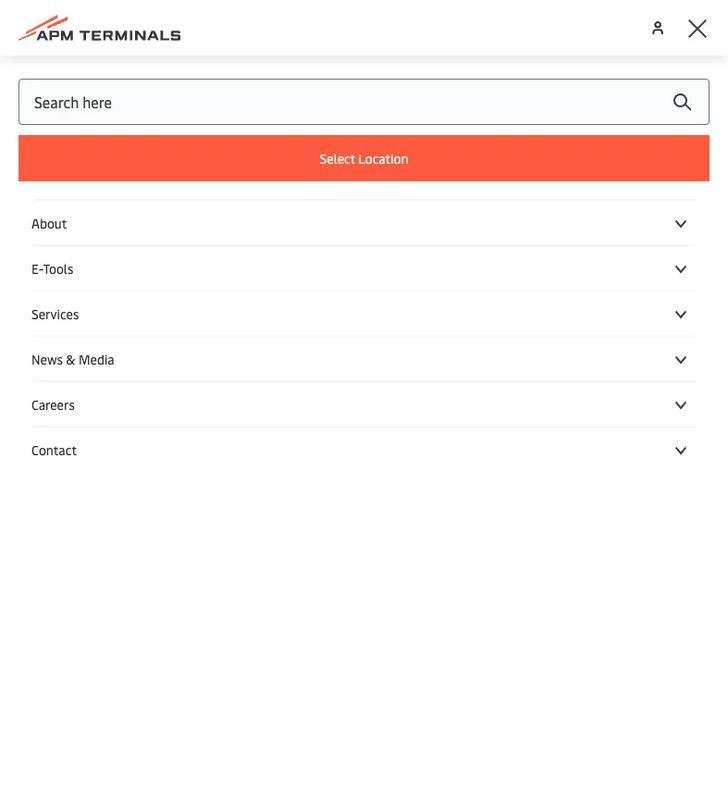 Task type: describe. For each thing, give the bounding box(es) containing it.
language
[[473, 179, 537, 199]]

clear filters
[[449, 372, 528, 392]]

<
[[34, 60, 41, 78]]

about
[[31, 214, 67, 231]]

careers
[[31, 395, 75, 413]]

news & media
[[31, 350, 115, 368]]

global
[[44, 60, 81, 78]]

news & media button
[[31, 350, 697, 368]]

careers button
[[31, 395, 697, 413]]

about button
[[31, 214, 697, 231]]

services button
[[31, 305, 697, 322]]

services
[[31, 305, 79, 322]]

clear filters button
[[410, 356, 528, 409]]

contact button
[[31, 441, 697, 458]]

global home link
[[44, 60, 119, 78]]

contact
[[31, 441, 77, 458]]

select location
[[320, 150, 409, 167]]

&
[[66, 350, 76, 368]]



Task type: locate. For each thing, give the bounding box(es) containing it.
results
[[137, 86, 246, 131]]

< global home
[[34, 60, 119, 78]]

select
[[320, 150, 356, 167]]

Search query input text field
[[57, 207, 454, 252]]

Global search search field
[[19, 79, 710, 125]]

search results
[[30, 86, 246, 131]]

home
[[84, 60, 119, 78]]

clear
[[449, 372, 483, 392]]

search
[[30, 86, 129, 131]]

select location button
[[19, 135, 710, 181]]

news
[[31, 350, 63, 368]]

location
[[359, 150, 409, 167]]

media
[[79, 350, 115, 368]]

e-tools button
[[31, 259, 697, 277]]

e-
[[31, 259, 43, 277]]

region
[[57, 264, 103, 284]]

None submit
[[655, 79, 710, 125]]

e-tools
[[31, 259, 73, 277]]

tools
[[43, 259, 73, 277]]

filters
[[486, 372, 528, 392]]



Task type: vqa. For each thing, say whether or not it's contained in the screenshot.
Clear Filters button in the right of the page
yes



